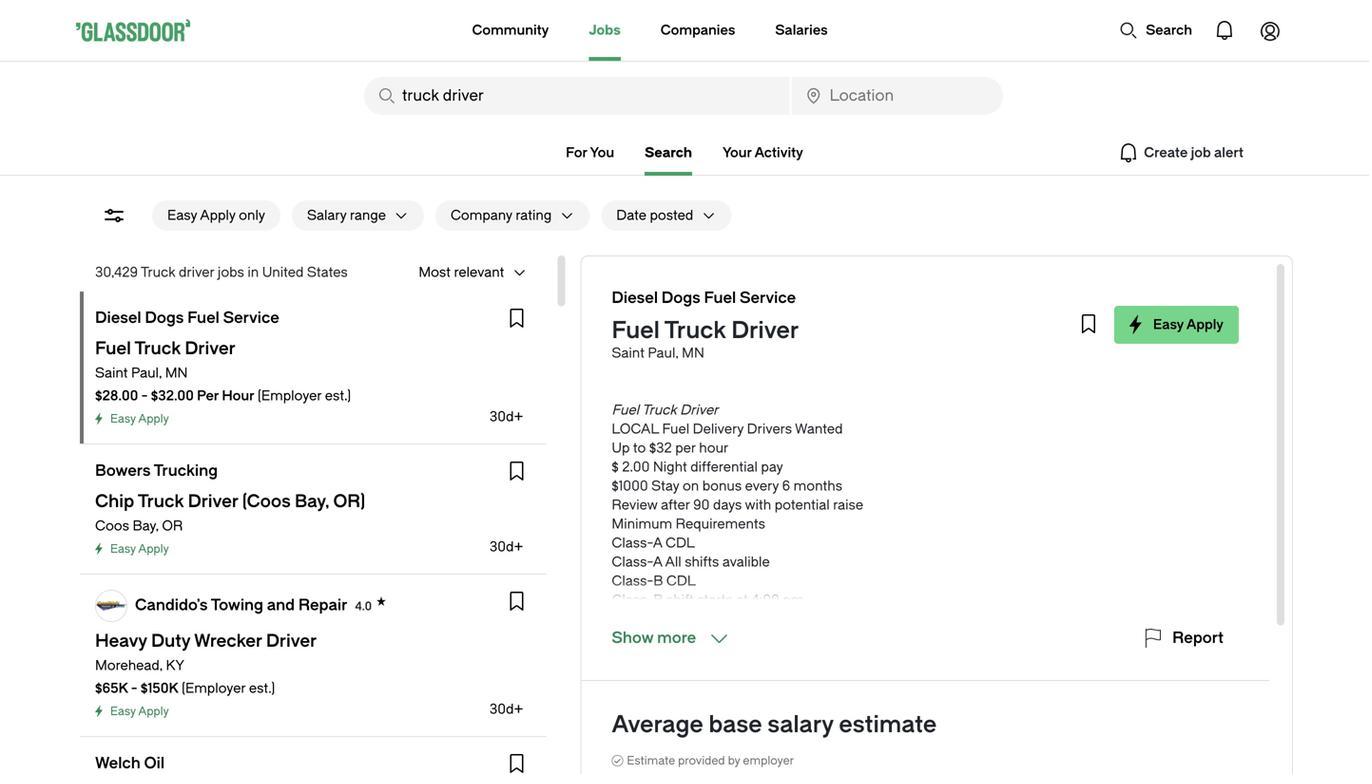 Task type: vqa. For each thing, say whether or not it's contained in the screenshot.
the Service for Saint Paul, MN
yes



Task type: locate. For each thing, give the bounding box(es) containing it.
2 30d+ from the top
[[490, 540, 523, 555]]

0 horizontal spatial mn
[[165, 366, 188, 381]]

1 vertical spatial diesel dogs fuel service
[[95, 310, 279, 327]]

1 horizontal spatial paul,
[[648, 346, 679, 361]]

potential
[[775, 498, 830, 513]]

2 vertical spatial truck
[[642, 403, 677, 418]]

estimate
[[839, 712, 937, 739]]

1 a from the top
[[653, 536, 662, 551]]

mn up delivery
[[682, 346, 704, 361]]

1 none field from the left
[[364, 77, 790, 115]]

dogs
[[662, 290, 701, 307], [145, 310, 184, 327]]

service down in
[[223, 310, 279, 327]]

1 vertical spatial saint
[[95, 366, 128, 381]]

1 horizontal spatial diesel dogs fuel service
[[612, 290, 796, 307]]

0 horizontal spatial -
[[131, 681, 137, 697]]

by
[[728, 755, 740, 768]]

1 horizontal spatial saint
[[612, 346, 645, 361]]

per
[[675, 441, 696, 456]]

paul, inside fuel truck driver saint paul, mn
[[648, 346, 679, 361]]

easy apply button
[[1114, 306, 1239, 344]]

0 horizontal spatial service
[[223, 310, 279, 327]]

paul, inside saint paul, mn $28.00 - $32.00 per hour (employer est.)
[[131, 366, 162, 381]]

0 vertical spatial (employer
[[258, 388, 322, 404]]

1 vertical spatial mn
[[165, 366, 188, 381]]

requirements
[[676, 517, 765, 532]]

1 vertical spatial b
[[653, 593, 663, 609]]

(employer right hour
[[258, 388, 322, 404]]

0 horizontal spatial paul,
[[131, 366, 162, 381]]

average
[[612, 712, 703, 739]]

1 vertical spatial 30d+
[[490, 540, 523, 555]]

1 vertical spatial driver
[[680, 403, 718, 418]]

b up show more
[[653, 574, 663, 590]]

fuel
[[704, 290, 736, 307], [187, 310, 220, 327], [612, 318, 660, 344], [612, 403, 639, 418], [662, 422, 690, 437]]

1 30d+ from the top
[[490, 409, 523, 425]]

salary
[[768, 712, 834, 739]]

shift
[[666, 593, 694, 609]]

coos bay, or
[[95, 519, 183, 534]]

- left $32.00
[[141, 388, 148, 404]]

fuel inside fuel truck driver saint paul, mn
[[612, 318, 660, 344]]

0 vertical spatial service
[[740, 290, 796, 307]]

after
[[661, 498, 690, 513]]

1 horizontal spatial dogs
[[662, 290, 701, 307]]

diesel dogs fuel service up fuel truck driver saint paul, mn
[[612, 290, 796, 307]]

all
[[665, 555, 682, 571]]

diesel dogs fuel service for saint paul, mn
[[95, 310, 279, 327]]

0 vertical spatial -
[[141, 388, 148, 404]]

mn up $32.00
[[165, 366, 188, 381]]

community
[[472, 22, 549, 38]]

and
[[267, 597, 295, 615]]

- right "$65k" on the left
[[131, 681, 137, 697]]

service for fuel truck driver
[[740, 290, 796, 307]]

mn inside saint paul, mn $28.00 - $32.00 per hour (employer est.)
[[165, 366, 188, 381]]

1 horizontal spatial -
[[141, 388, 148, 404]]

for you
[[566, 145, 614, 161]]

avalible
[[722, 555, 770, 571]]

hour
[[222, 388, 254, 404]]

show more button
[[612, 628, 730, 650]]

driver inside fuel truck driver local fuel delivery drivers wanted up to $32 per hour $ 2.00 night differential pay $1000 stay on bonus every 6 months review after 90 days with potential raise minimum requirements class-a cdl class-a all shifts avalible class-b cdl class-b shift starts at 4:00 pm
[[680, 403, 718, 418]]

0 vertical spatial dogs
[[662, 290, 701, 307]]

1 vertical spatial -
[[131, 681, 137, 697]]

trucking
[[154, 463, 218, 480]]

driver for fuel truck driver local fuel delivery drivers wanted up to $32 per hour $ 2.00 night differential pay $1000 stay on bonus every 6 months review after 90 days with potential raise minimum requirements class-a cdl class-a all shifts avalible class-b cdl class-b shift starts at 4:00 pm
[[680, 403, 718, 418]]

cdl up shift
[[666, 574, 696, 590]]

jobs link
[[589, 0, 621, 61]]

0 horizontal spatial none field
[[364, 77, 790, 115]]

your activity link
[[723, 145, 803, 161]]

0 vertical spatial driver
[[731, 318, 799, 344]]

1 horizontal spatial driver
[[731, 318, 799, 344]]

2 none field from the left
[[792, 77, 1003, 115]]

None field
[[364, 77, 790, 115], [792, 77, 1003, 115]]

salaries
[[775, 22, 828, 38]]

at
[[736, 593, 748, 609]]

drivers
[[747, 422, 792, 437]]

(employer inside saint paul, mn $28.00 - $32.00 per hour (employer est.)
[[258, 388, 322, 404]]

truck inside fuel truck driver saint paul, mn
[[664, 318, 726, 344]]

0 vertical spatial a
[[653, 536, 662, 551]]

0 horizontal spatial est.)
[[249, 681, 275, 697]]

- inside saint paul, mn $28.00 - $32.00 per hour (employer est.)
[[141, 388, 148, 404]]

2 vertical spatial 30d+
[[490, 702, 523, 718]]

3 class- from the top
[[612, 574, 653, 590]]

service up fuel truck driver saint paul, mn
[[740, 290, 796, 307]]

30d+ for diesel dogs fuel service
[[490, 409, 523, 425]]

hour
[[699, 441, 729, 456]]

apply
[[200, 208, 235, 223], [1187, 317, 1224, 333], [138, 413, 169, 426], [138, 543, 169, 556], [138, 706, 169, 719]]

relevant
[[454, 265, 504, 280]]

4.0
[[355, 600, 372, 614]]

est.)
[[325, 388, 351, 404], [249, 681, 275, 697]]

diesel up fuel truck driver saint paul, mn
[[612, 290, 658, 307]]

diesel down 30,429
[[95, 310, 141, 327]]

paul, up local
[[648, 346, 679, 361]]

diesel inside jobs list element
[[95, 310, 141, 327]]

1 vertical spatial service
[[223, 310, 279, 327]]

paul, up $32.00
[[131, 366, 162, 381]]

candido's towing and repair logo image
[[96, 591, 126, 622]]

0 vertical spatial cdl
[[666, 536, 695, 551]]

1 vertical spatial search
[[645, 145, 692, 161]]

diesel dogs fuel service inside jobs list element
[[95, 310, 279, 327]]

0 horizontal spatial diesel
[[95, 310, 141, 327]]

for
[[566, 145, 587, 161]]

truck for 30,429 truck driver jobs in united states
[[141, 265, 175, 280]]

30d+
[[490, 409, 523, 425], [490, 540, 523, 555], [490, 702, 523, 718]]

differential
[[691, 460, 758, 475]]

1 vertical spatial paul,
[[131, 366, 162, 381]]

a left all
[[653, 555, 662, 571]]

bowers
[[95, 463, 151, 480]]

easy
[[167, 208, 197, 223], [1153, 317, 1184, 333], [110, 413, 136, 426], [110, 543, 136, 556], [110, 706, 136, 719]]

1 vertical spatial a
[[653, 555, 662, 571]]

dogs up fuel truck driver saint paul, mn
[[662, 290, 701, 307]]

Search location field
[[792, 77, 1003, 115]]

truck inside fuel truck driver local fuel delivery drivers wanted up to $32 per hour $ 2.00 night differential pay $1000 stay on bonus every 6 months review after 90 days with potential raise minimum requirements class-a cdl class-a all shifts avalible class-b cdl class-b shift starts at 4:00 pm
[[642, 403, 677, 418]]

30d+ for bowers trucking
[[490, 540, 523, 555]]

repair
[[298, 597, 347, 615]]

company rating button
[[435, 201, 552, 231]]

1 horizontal spatial none field
[[792, 77, 1003, 115]]

0 vertical spatial 30d+
[[490, 409, 523, 425]]

welch
[[95, 755, 140, 773]]

saint up local
[[612, 346, 645, 361]]

most relevant
[[419, 265, 504, 280]]

0 horizontal spatial saint
[[95, 366, 128, 381]]

0 vertical spatial est.)
[[325, 388, 351, 404]]

1 horizontal spatial est.)
[[325, 388, 351, 404]]

a
[[653, 536, 662, 551], [653, 555, 662, 571]]

1 vertical spatial cdl
[[666, 574, 696, 590]]

show more
[[612, 630, 696, 648]]

base
[[709, 712, 762, 739]]

diesel
[[612, 290, 658, 307], [95, 310, 141, 327]]

easy apply inside button
[[1153, 317, 1224, 333]]

0 horizontal spatial (employer
[[182, 681, 246, 697]]

diesel dogs fuel service
[[612, 290, 796, 307], [95, 310, 279, 327]]

1 vertical spatial est.)
[[249, 681, 275, 697]]

easy apply only button
[[152, 201, 280, 231]]

states
[[307, 265, 348, 280]]

diesel for fuel truck driver
[[612, 290, 658, 307]]

a down minimum
[[653, 536, 662, 551]]

saint inside fuel truck driver saint paul, mn
[[612, 346, 645, 361]]

most relevant button
[[403, 258, 504, 288]]

mn inside fuel truck driver saint paul, mn
[[682, 346, 704, 361]]

morehead, ky $65k - $150k (employer est.)
[[95, 658, 275, 697]]

class-
[[612, 536, 653, 551], [612, 555, 653, 571], [612, 574, 653, 590], [612, 593, 653, 609]]

cdl up all
[[666, 536, 695, 551]]

estimate provided by employer
[[627, 755, 794, 768]]

raise
[[833, 498, 863, 513]]

date posted button
[[601, 201, 693, 231]]

0 vertical spatial paul,
[[648, 346, 679, 361]]

2 cdl from the top
[[666, 574, 696, 590]]

united
[[262, 265, 304, 280]]

3 30d+ from the top
[[490, 702, 523, 718]]

1 vertical spatial (employer
[[182, 681, 246, 697]]

pay
[[761, 460, 783, 475]]

0 vertical spatial saint
[[612, 346, 645, 361]]

diesel dogs fuel service down driver
[[95, 310, 279, 327]]

0 horizontal spatial diesel dogs fuel service
[[95, 310, 279, 327]]

b
[[653, 574, 663, 590], [653, 593, 663, 609]]

0 vertical spatial truck
[[141, 265, 175, 280]]

posted
[[650, 208, 693, 223]]

0 vertical spatial diesel dogs fuel service
[[612, 290, 796, 307]]

0 horizontal spatial dogs
[[145, 310, 184, 327]]

1 vertical spatial dogs
[[145, 310, 184, 327]]

b left shift
[[653, 593, 663, 609]]

0 horizontal spatial driver
[[680, 403, 718, 418]]

none field search location
[[792, 77, 1003, 115]]

0 vertical spatial mn
[[682, 346, 704, 361]]

1 vertical spatial diesel
[[95, 310, 141, 327]]

0 vertical spatial search
[[1146, 22, 1192, 38]]

0 vertical spatial b
[[653, 574, 663, 590]]

your activity
[[723, 145, 803, 161]]

truck
[[141, 265, 175, 280], [664, 318, 726, 344], [642, 403, 677, 418]]

companies
[[661, 22, 735, 38]]

fuel truck driver saint paul, mn
[[612, 318, 799, 361]]

salary
[[307, 208, 347, 223]]

4:00
[[751, 593, 780, 609]]

employer
[[743, 755, 794, 768]]

cdl
[[666, 536, 695, 551], [666, 574, 696, 590]]

driver for fuel truck driver saint paul, mn
[[731, 318, 799, 344]]

1 horizontal spatial diesel
[[612, 290, 658, 307]]

1 horizontal spatial search
[[1146, 22, 1192, 38]]

(employer down ky
[[182, 681, 246, 697]]

saint inside saint paul, mn $28.00 - $32.00 per hour (employer est.)
[[95, 366, 128, 381]]

1 horizontal spatial mn
[[682, 346, 704, 361]]

dogs down driver
[[145, 310, 184, 327]]

0 vertical spatial diesel
[[612, 290, 658, 307]]

1 vertical spatial truck
[[664, 318, 726, 344]]

saint up $28.00
[[95, 366, 128, 381]]

1 horizontal spatial (employer
[[258, 388, 322, 404]]

dogs inside jobs list element
[[145, 310, 184, 327]]

mn
[[682, 346, 704, 361], [165, 366, 188, 381]]

1 horizontal spatial service
[[740, 290, 796, 307]]

activity
[[755, 145, 803, 161]]

- inside morehead, ky $65k - $150k (employer est.)
[[131, 681, 137, 697]]

driver inside fuel truck driver saint paul, mn
[[731, 318, 799, 344]]

service inside jobs list element
[[223, 310, 279, 327]]



Task type: describe. For each thing, give the bounding box(es) containing it.
bowers trucking
[[95, 463, 218, 480]]

your
[[723, 145, 752, 161]]

est.) inside saint paul, mn $28.00 - $32.00 per hour (employer est.)
[[325, 388, 351, 404]]

towing
[[211, 597, 263, 615]]

search button
[[1110, 11, 1202, 49]]

est.) inside morehead, ky $65k - $150k (employer est.)
[[249, 681, 275, 697]]

salary range button
[[292, 201, 386, 231]]

range
[[350, 208, 386, 223]]

night
[[653, 460, 687, 475]]

$65k
[[95, 681, 128, 697]]

per
[[197, 388, 219, 404]]

$
[[612, 460, 619, 475]]

with
[[745, 498, 771, 513]]

2 a from the top
[[653, 555, 662, 571]]

welch oil
[[95, 755, 165, 773]]

jobs
[[218, 265, 244, 280]]

search inside 'button'
[[1146, 22, 1192, 38]]

1 b from the top
[[653, 574, 663, 590]]

0 horizontal spatial search
[[645, 145, 692, 161]]

provided
[[678, 755, 725, 768]]

2 b from the top
[[653, 593, 663, 609]]

most
[[419, 265, 451, 280]]

fuel truck driver local fuel delivery drivers wanted up to $32 per hour $ 2.00 night differential pay $1000 stay on bonus every 6 months review after 90 days with potential raise minimum requirements class-a cdl class-a all shifts avalible class-b cdl class-b shift starts at 4:00 pm
[[612, 403, 863, 609]]

truck for fuel truck driver local fuel delivery drivers wanted up to $32 per hour $ 2.00 night differential pay $1000 stay on bonus every 6 months review after 90 days with potential raise minimum requirements class-a cdl class-a all shifts avalible class-b cdl class-b shift starts at 4:00 pm
[[642, 403, 677, 418]]

4 class- from the top
[[612, 593, 653, 609]]

service for saint paul, mn
[[223, 310, 279, 327]]

report button
[[1142, 628, 1224, 650]]

show
[[612, 630, 654, 648]]

none field search keyword
[[364, 77, 790, 115]]

oil
[[144, 755, 165, 773]]

jobs
[[589, 22, 621, 38]]

date
[[616, 208, 647, 223]]

diesel dogs fuel service for fuel truck driver
[[612, 290, 796, 307]]

companies link
[[661, 0, 735, 61]]

more
[[657, 630, 696, 648]]

company
[[451, 208, 512, 223]]

fuel inside jobs list element
[[187, 310, 220, 327]]

date posted
[[616, 208, 693, 223]]

90
[[693, 498, 710, 513]]

dogs for fuel truck driver
[[662, 290, 701, 307]]

report
[[1173, 630, 1224, 648]]

30,429 truck driver jobs in united states
[[95, 265, 348, 280]]

search link
[[645, 145, 692, 176]]

diesel for saint paul, mn
[[95, 310, 141, 327]]

minimum
[[612, 517, 672, 532]]

candido's
[[135, 597, 208, 615]]

rating
[[516, 208, 552, 223]]

dogs for saint paul, mn
[[145, 310, 184, 327]]

community link
[[472, 0, 549, 61]]

delivery
[[693, 422, 744, 437]]

for you link
[[566, 145, 614, 161]]

stay
[[651, 479, 679, 494]]

coos
[[95, 519, 129, 534]]

Search keyword field
[[364, 77, 790, 115]]

ky
[[166, 658, 184, 674]]

you
[[590, 145, 614, 161]]

days
[[713, 498, 742, 513]]

1 cdl from the top
[[666, 536, 695, 551]]

estimate
[[627, 755, 675, 768]]

pm
[[783, 593, 804, 609]]

open filter menu image
[[103, 204, 126, 227]]

30,429
[[95, 265, 138, 280]]

bonus
[[702, 479, 742, 494]]

1 class- from the top
[[612, 536, 653, 551]]

jobs list element
[[80, 292, 546, 775]]

only
[[239, 208, 265, 223]]

2 class- from the top
[[612, 555, 653, 571]]

salary range
[[307, 208, 386, 223]]

candido's towing and repair
[[135, 597, 347, 615]]

bay,
[[133, 519, 159, 534]]

salaries link
[[775, 0, 828, 61]]

(employer inside morehead, ky $65k - $150k (employer est.)
[[182, 681, 246, 697]]

$150k
[[141, 681, 178, 697]]

easy apply only
[[167, 208, 265, 223]]

or
[[162, 519, 183, 534]]

truck for fuel truck driver saint paul, mn
[[664, 318, 726, 344]]

2.00
[[622, 460, 650, 475]]

to
[[633, 441, 646, 456]]

company rating
[[451, 208, 552, 223]]

months
[[794, 479, 843, 494]]

wanted
[[795, 422, 843, 437]]

local
[[612, 422, 659, 437]]

$1000
[[612, 479, 648, 494]]

on
[[683, 479, 699, 494]]

starts
[[697, 593, 733, 609]]



